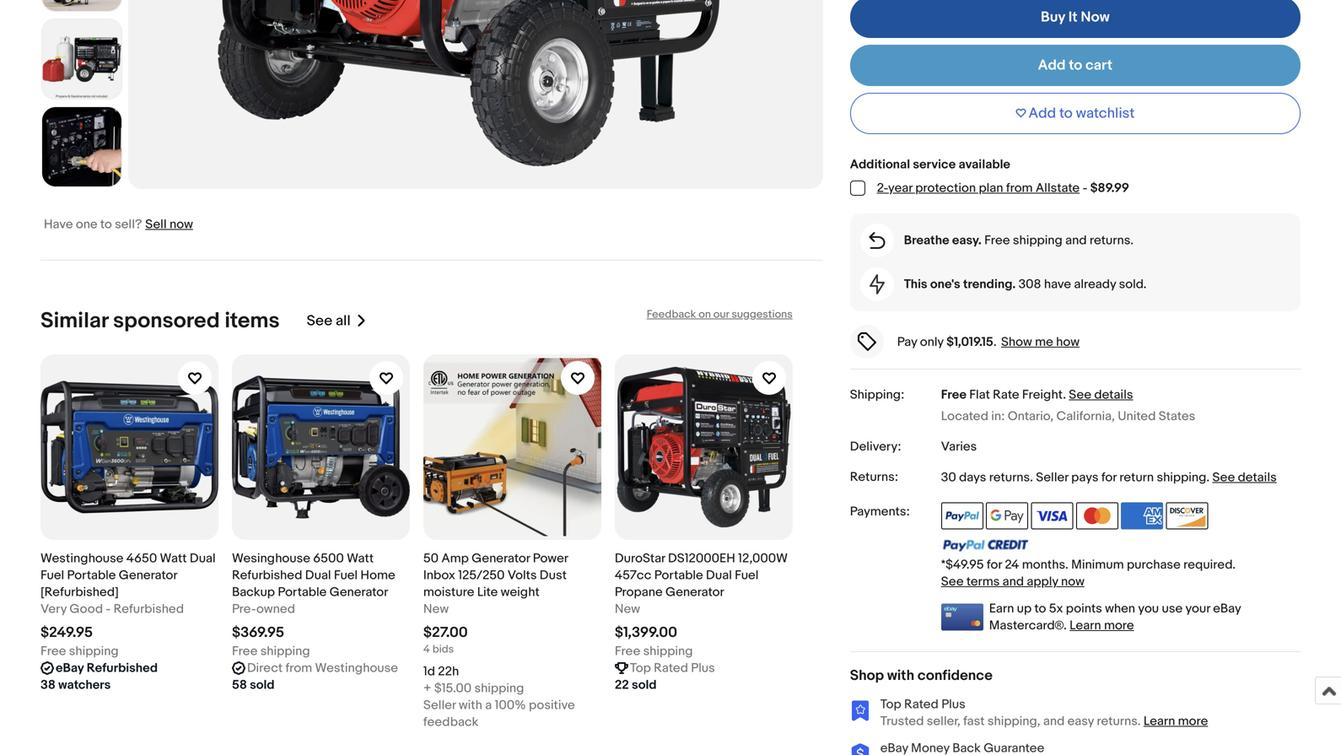 Task type: describe. For each thing, give the bounding box(es) containing it.
to left cart
[[1069, 57, 1083, 74]]

show
[[1001, 335, 1032, 350]]

shipping inside westinghouse 4650 watt dual fuel portable generator [refurbished] very good - refurbished $249.95 free shipping
[[69, 644, 119, 659]]

and inside *$49.95 for 24 months. minimum purchase required. see terms and apply now
[[1003, 574, 1024, 589]]

durostar
[[615, 551, 665, 566]]

delivery:
[[850, 439, 901, 454]]

similar
[[40, 308, 108, 334]]

Seller with a 100% positive feedback text field
[[423, 697, 601, 731]]

allstate
[[1036, 181, 1080, 196]]

fuel inside durostar ds12000eh 12,000w 457cc portable dual fuel propane generator new $1,399.00 free shipping
[[735, 568, 759, 583]]

on
[[699, 308, 711, 321]]

more inside top rated plus trusted seller, fast shipping, and easy returns. learn more
[[1178, 714, 1208, 729]]

0 horizontal spatial more
[[1104, 618, 1134, 633]]

pre-
[[232, 601, 256, 617]]

sell now link
[[145, 217, 193, 232]]

30 days returns . seller pays for return shipping . see details
[[941, 470, 1277, 485]]

return
[[1120, 470, 1154, 485]]

owned
[[256, 601, 295, 617]]

refurbished inside westinghouse 4650 watt dual fuel portable generator [refurbished] very good - refurbished $249.95 free shipping
[[114, 601, 184, 617]]

ontario,
[[1008, 409, 1054, 424]]

suggestions
[[732, 308, 793, 321]]

0 horizontal spatial learn
[[1070, 618, 1102, 633]]

shipping up 308
[[1013, 233, 1063, 248]]

good
[[69, 601, 103, 617]]

power
[[533, 551, 568, 566]]

pays
[[1072, 470, 1099, 485]]

125/250
[[458, 568, 505, 583]]

positive
[[529, 698, 575, 713]]

plus for top rated plus trusted seller, fast shipping, and easy returns. learn more
[[942, 697, 966, 712]]

have
[[1044, 277, 1072, 292]]

your
[[1186, 601, 1211, 616]]

months.
[[1022, 557, 1069, 573]]

to right "one"
[[100, 217, 112, 232]]

purchase
[[1127, 557, 1181, 573]]

+
[[423, 681, 432, 696]]

learn inside top rated plus trusted seller, fast shipping, and easy returns. learn more
[[1144, 714, 1175, 729]]

. for returns
[[1030, 470, 1033, 485]]

flat
[[970, 387, 990, 403]]

breathe
[[904, 233, 950, 248]]

6500
[[313, 551, 344, 566]]

$369.95 text field
[[232, 624, 284, 642]]

westinghouse inside direct from westinghouse 'text field'
[[315, 661, 398, 676]]

with details__icon image for breathe
[[869, 232, 885, 249]]

58
[[232, 677, 247, 693]]

visa image
[[1031, 503, 1074, 530]]

sell?
[[115, 217, 142, 232]]

. for freight
[[1063, 387, 1066, 403]]

Direct from Westinghouse text field
[[247, 660, 398, 677]]

add for add to cart
[[1038, 57, 1066, 74]]

easy.
[[952, 233, 982, 248]]

30
[[941, 470, 956, 485]]

wesinghouse 6500 watt refurbished dual fuel home backup portable generator pre-owned $369.95 free shipping
[[232, 551, 395, 659]]

earn
[[989, 601, 1014, 616]]

up
[[1017, 601, 1032, 616]]

add for add to watchlist
[[1029, 105, 1056, 122]]

now inside *$49.95 for 24 months. minimum purchase required. see terms and apply now
[[1061, 574, 1085, 589]]

top rated plus trusted seller, fast shipping, and easy returns. learn more
[[881, 697, 1208, 729]]

*$49.95
[[941, 557, 984, 573]]

generator inside wesinghouse 6500 watt refurbished dual fuel home backup portable generator pre-owned $369.95 free shipping
[[330, 585, 388, 600]]

fuel inside wesinghouse 6500 watt refurbished dual fuel home backup portable generator pre-owned $369.95 free shipping
[[334, 568, 358, 583]]

watt for $369.95
[[347, 551, 374, 566]]

$1,019.15
[[947, 335, 994, 350]]

- inside westinghouse 4650 watt dual fuel portable generator [refurbished] very good - refurbished $249.95 free shipping
[[106, 601, 111, 617]]

learn more
[[1070, 618, 1134, 633]]

free shipping text field for shipping
[[615, 643, 693, 660]]

located
[[941, 409, 989, 424]]

show me how button
[[1000, 333, 1082, 350]]

mastercard®.
[[989, 618, 1067, 633]]

pay only $1,019.15 . show me how
[[897, 335, 1080, 350]]

additional service available
[[850, 157, 1011, 172]]

minimum
[[1072, 557, 1124, 573]]

fuel inside westinghouse 4650 watt dual fuel portable generator [refurbished] very good - refurbished $249.95 free shipping
[[40, 568, 64, 583]]

available
[[959, 157, 1011, 172]]

457cc
[[615, 568, 652, 583]]

california,
[[1057, 409, 1115, 424]]

shipping inside 50 amp generator power inbox 125/250 volts dust moisture lite weight new $27.00 4 bids 1d 22h + $15.00 shipping seller with a 100% positive feedback
[[475, 681, 524, 696]]

4650
[[126, 551, 157, 566]]

5x
[[1049, 601, 1063, 616]]

Top Rated Plus text field
[[630, 660, 715, 677]]

free inside westinghouse 4650 watt dual fuel portable generator [refurbished] very good - refurbished $249.95 free shipping
[[40, 644, 66, 659]]

protection
[[916, 181, 976, 196]]

new inside durostar ds12000eh 12,000w 457cc portable dual fuel propane generator new $1,399.00 free shipping
[[615, 601, 640, 617]]

1d
[[423, 664, 435, 679]]

sponsored
[[113, 308, 220, 334]]

see inside *$49.95 for 24 months. minimum purchase required. see terms and apply now
[[941, 574, 964, 589]]

already
[[1074, 277, 1116, 292]]

one
[[76, 217, 98, 232]]

use
[[1162, 601, 1183, 616]]

sell
[[145, 217, 167, 232]]

1 horizontal spatial -
[[1083, 181, 1088, 196]]

generator inside 50 amp generator power inbox 125/250 volts dust moisture lite weight new $27.00 4 bids 1d 22h + $15.00 shipping seller with a 100% positive feedback
[[472, 551, 530, 566]]

propane
[[615, 585, 663, 600]]

watchers
[[58, 677, 111, 693]]

paypal image
[[941, 503, 984, 530]]

breathe easy. free shipping and returns.
[[904, 233, 1134, 248]]

feedback
[[647, 308, 696, 321]]

direct
[[247, 661, 283, 676]]

american express image
[[1121, 503, 1164, 530]]

new inside 50 amp generator power inbox 125/250 volts dust moisture lite weight new $27.00 4 bids 1d 22h + $15.00 shipping seller with a 100% positive feedback
[[423, 601, 449, 617]]

rated for top rated plus
[[654, 661, 688, 676]]

home
[[361, 568, 395, 583]]

0 vertical spatial learn more link
[[1070, 618, 1134, 633]]

with details__icon image for top
[[850, 700, 870, 721]]

0 vertical spatial now
[[170, 217, 193, 232]]

100%
[[495, 698, 526, 713]]

terms
[[967, 574, 1000, 589]]

$249.95
[[40, 624, 93, 642]]

earn up to 5x points when you use your ebay mastercard®.
[[989, 601, 1241, 633]]

portable inside durostar ds12000eh 12,000w 457cc portable dual fuel propane generator new $1,399.00 free shipping
[[654, 568, 703, 583]]

durostar ds12000eh 12,000w 457cc portable dual fuel propane generator new $1,399.00 free shipping
[[615, 551, 788, 659]]

shop with confidence
[[850, 667, 993, 684]]

seller,
[[927, 714, 961, 729]]

New text field
[[615, 601, 640, 618]]

to inside button
[[1060, 105, 1073, 122]]

*$49.95 for 24 months. minimum purchase required. see terms and apply now
[[941, 557, 1236, 589]]

in:
[[992, 409, 1005, 424]]

generator inside westinghouse 4650 watt dual fuel portable generator [refurbished] very good - refurbished $249.95 free shipping
[[119, 568, 177, 583]]

freight
[[1022, 387, 1063, 403]]

feedback on our suggestions link
[[647, 308, 793, 321]]

[refurbished]
[[40, 585, 119, 600]]

trusted
[[881, 714, 924, 729]]

0 vertical spatial details
[[1095, 387, 1134, 403]]

have
[[44, 217, 73, 232]]



Task type: vqa. For each thing, say whether or not it's contained in the screenshot.


Task type: locate. For each thing, give the bounding box(es) containing it.
ds12000eh
[[668, 551, 736, 566]]

0 horizontal spatial seller
[[423, 698, 456, 713]]

fuel up the [refurbished]
[[40, 568, 64, 583]]

shipping up top rated plus
[[643, 644, 693, 659]]

and up have
[[1066, 233, 1087, 248]]

free inside wesinghouse 6500 watt refurbished dual fuel home backup portable generator pre-owned $369.95 free shipping
[[232, 644, 258, 659]]

discover image
[[1166, 503, 1209, 530]]

google pay image
[[986, 503, 1029, 530]]

1 vertical spatial returns.
[[1097, 714, 1141, 729]]

generator inside durostar ds12000eh 12,000w 457cc portable dual fuel propane generator new $1,399.00 free shipping
[[666, 585, 724, 600]]

watt inside westinghouse 4650 watt dual fuel portable generator [refurbished] very good - refurbished $249.95 free shipping
[[160, 551, 187, 566]]

0 vertical spatial ebay
[[1213, 601, 1241, 616]]

varies
[[941, 439, 977, 454]]

0 vertical spatial westinghouse
[[40, 551, 124, 566]]

shipping up the discover image
[[1157, 470, 1207, 485]]

add to watchlist
[[1029, 105, 1135, 122]]

58 sold
[[232, 677, 275, 693]]

bids
[[433, 643, 454, 656]]

add to watchlist button
[[850, 93, 1301, 134]]

0 horizontal spatial portable
[[67, 568, 116, 583]]

ebay right your
[[1213, 601, 1241, 616]]

1 vertical spatial learn more link
[[1144, 714, 1208, 729]]

3 fuel from the left
[[735, 568, 759, 583]]

dual right 4650
[[190, 551, 216, 566]]

2 horizontal spatial dual
[[706, 568, 732, 583]]

paypal credit image
[[941, 539, 1029, 552]]

ebay inside earn up to 5x points when you use your ebay mastercard®.
[[1213, 601, 1241, 616]]

returns.
[[1090, 233, 1134, 248], [1097, 714, 1141, 729]]

0 horizontal spatial top
[[630, 661, 651, 676]]

inbox
[[423, 568, 455, 583]]

see details link for flat rate freight . see details
[[1069, 387, 1134, 403]]

rated up 22 sold
[[654, 661, 688, 676]]

1 fuel from the left
[[40, 568, 64, 583]]

amp
[[442, 551, 469, 566]]

0 horizontal spatial sold
[[250, 677, 275, 693]]

1 free shipping text field from the left
[[40, 643, 119, 660]]

1 sold from the left
[[250, 677, 275, 693]]

watchlist
[[1076, 105, 1135, 122]]

0 vertical spatial and
[[1066, 233, 1087, 248]]

1 horizontal spatial and
[[1044, 714, 1065, 729]]

0 horizontal spatial details
[[1095, 387, 1134, 403]]

1 vertical spatial and
[[1003, 574, 1024, 589]]

buy
[[1041, 9, 1066, 26]]

to inside earn up to 5x points when you use your ebay mastercard®.
[[1035, 601, 1046, 616]]

to left 5x
[[1035, 601, 1046, 616]]

our
[[714, 308, 729, 321]]

sold for shipping
[[632, 677, 657, 693]]

westinghouse
[[40, 551, 124, 566], [315, 661, 398, 676]]

refurbished down the wesinghouse
[[232, 568, 302, 583]]

0 horizontal spatial ebay
[[56, 661, 84, 676]]

1 vertical spatial top
[[881, 697, 902, 712]]

- right good
[[106, 601, 111, 617]]

and
[[1066, 233, 1087, 248], [1003, 574, 1024, 589], [1044, 714, 1065, 729]]

master card image
[[1076, 503, 1119, 530]]

payments:
[[850, 504, 910, 519]]

pay
[[897, 335, 917, 350]]

add to cart link
[[850, 45, 1301, 86]]

free shipping text field up direct
[[232, 643, 310, 660]]

watt inside wesinghouse 6500 watt refurbished dual fuel home backup portable generator pre-owned $369.95 free shipping
[[347, 551, 374, 566]]

2 horizontal spatial fuel
[[735, 568, 759, 583]]

22
[[615, 677, 629, 693]]

westinghouse inside westinghouse 4650 watt dual fuel portable generator [refurbished] very good - refurbished $249.95 free shipping
[[40, 551, 124, 566]]

refurbished inside wesinghouse 6500 watt refurbished dual fuel home backup portable generator pre-owned $369.95 free shipping
[[232, 568, 302, 583]]

now
[[1081, 9, 1110, 26]]

- left $89.99
[[1083, 181, 1088, 196]]

1 vertical spatial refurbished
[[114, 601, 184, 617]]

see details link
[[1069, 387, 1134, 403], [1213, 470, 1277, 485]]

backup
[[232, 585, 275, 600]]

free right "easy."
[[985, 233, 1010, 248]]

rated inside top rated plus trusted seller, fast shipping, and easy returns. learn more
[[904, 697, 939, 712]]

1 horizontal spatial see details link
[[1213, 470, 1277, 485]]

with down + $15.00 shipping text box
[[459, 698, 482, 713]]

22 sold text field
[[615, 677, 657, 693]]

add down the add to cart link at right
[[1029, 105, 1056, 122]]

fuel down 12,000w
[[735, 568, 759, 583]]

learn down points
[[1070, 618, 1102, 633]]

volts
[[508, 568, 537, 583]]

with inside 50 amp generator power inbox 125/250 volts dust moisture lite weight new $27.00 4 bids 1d 22h + $15.00 shipping seller with a 100% positive feedback
[[459, 698, 482, 713]]

rated inside "top rated plus" text box
[[654, 661, 688, 676]]

$249.95 text field
[[40, 624, 93, 642]]

Pre-owned text field
[[232, 601, 295, 618]]

shipping,
[[988, 714, 1041, 729]]

. up located in: ontario, california, united states
[[1063, 387, 1066, 403]]

refurbished inside text box
[[87, 661, 158, 676]]

. up visa image
[[1030, 470, 1033, 485]]

2 vertical spatial and
[[1044, 714, 1065, 729]]

shipping up direct
[[260, 644, 310, 659]]

buy it now
[[1041, 9, 1110, 26]]

1 vertical spatial learn
[[1144, 714, 1175, 729]]

1 horizontal spatial watt
[[347, 551, 374, 566]]

free up located
[[941, 387, 967, 403]]

0 vertical spatial with
[[887, 667, 915, 684]]

58 sold text field
[[232, 677, 275, 693]]

watt up home at bottom left
[[347, 551, 374, 566]]

learn right easy
[[1144, 714, 1175, 729]]

similar sponsored items
[[40, 308, 280, 334]]

free
[[985, 233, 1010, 248], [941, 387, 967, 403], [40, 644, 66, 659], [232, 644, 258, 659], [615, 644, 641, 659]]

plus inside top rated plus trusted seller, fast shipping, and easy returns. learn more
[[942, 697, 966, 712]]

1 vertical spatial westinghouse
[[315, 661, 398, 676]]

0 vertical spatial refurbished
[[232, 568, 302, 583]]

0 horizontal spatial see details link
[[1069, 387, 1134, 403]]

1d 22h text field
[[423, 663, 459, 680]]

shipping up a
[[475, 681, 524, 696]]

fast
[[964, 714, 985, 729]]

this
[[904, 277, 928, 292]]

add inside button
[[1029, 105, 1056, 122]]

to left watchlist
[[1060, 105, 1073, 122]]

portable inside westinghouse 4650 watt dual fuel portable generator [refurbished] very good - refurbished $249.95 free shipping
[[67, 568, 116, 583]]

1 vertical spatial from
[[286, 661, 312, 676]]

shipping
[[1013, 233, 1063, 248], [1157, 470, 1207, 485], [69, 644, 119, 659], [260, 644, 310, 659], [643, 644, 693, 659], [475, 681, 524, 696]]

returns. inside top rated plus trusted seller, fast shipping, and easy returns. learn more
[[1097, 714, 1141, 729]]

2 fuel from the left
[[334, 568, 358, 583]]

plus inside text box
[[691, 661, 715, 676]]

+ $15.00 shipping text field
[[423, 680, 524, 697]]

1 vertical spatial add
[[1029, 105, 1056, 122]]

See all text field
[[307, 312, 351, 330]]

portable
[[67, 568, 116, 583], [654, 568, 703, 583], [278, 585, 327, 600]]

2 new from the left
[[615, 601, 640, 617]]

returns
[[989, 470, 1030, 485]]

generator down 4650
[[119, 568, 177, 583]]

from inside 'text field'
[[286, 661, 312, 676]]

2 horizontal spatial portable
[[654, 568, 703, 583]]

1 vertical spatial plus
[[942, 697, 966, 712]]

3 free shipping text field from the left
[[615, 643, 693, 660]]

picture 6 of 12 image
[[42, 107, 121, 187]]

1 horizontal spatial westinghouse
[[315, 661, 398, 676]]

watt right 4650
[[160, 551, 187, 566]]

top inside text box
[[630, 661, 651, 676]]

sold for $369.95
[[250, 677, 275, 693]]

returns:
[[850, 470, 898, 485]]

2 horizontal spatial free shipping text field
[[615, 643, 693, 660]]

1 vertical spatial now
[[1061, 574, 1085, 589]]

1 vertical spatial rated
[[904, 697, 939, 712]]

moisture
[[423, 585, 474, 600]]

westinghouse left 1d
[[315, 661, 398, 676]]

lite
[[477, 585, 498, 600]]

free shipping text field for $369.95
[[232, 643, 310, 660]]

0 vertical spatial top
[[630, 661, 651, 676]]

4
[[423, 643, 430, 656]]

1 vertical spatial more
[[1178, 714, 1208, 729]]

24
[[1005, 557, 1020, 573]]

0 horizontal spatial -
[[106, 601, 111, 617]]

38
[[40, 677, 56, 693]]

top inside top rated plus trusted seller, fast shipping, and easy returns. learn more
[[881, 697, 902, 712]]

plus up seller,
[[942, 697, 966, 712]]

dual inside westinghouse 4650 watt dual fuel portable generator [refurbished] very good - refurbished $249.95 free shipping
[[190, 551, 216, 566]]

details
[[1095, 387, 1134, 403], [1238, 470, 1277, 485]]

1 horizontal spatial ebay
[[1213, 601, 1241, 616]]

westinghouse 4650 watt dual fuel portable generator [refurbished] very good - refurbished $249.95 free shipping
[[40, 551, 216, 659]]

New text field
[[423, 601, 449, 618]]

0 horizontal spatial plus
[[691, 661, 715, 676]]

add to cart
[[1038, 57, 1113, 74]]

for inside *$49.95 for 24 months. minimum purchase required. see terms and apply now
[[987, 557, 1002, 573]]

top for top rated plus trusted seller, fast shipping, and easy returns. learn more
[[881, 697, 902, 712]]

seller left pays
[[1036, 470, 1069, 485]]

2 free shipping text field from the left
[[232, 643, 310, 660]]

shipping inside durostar ds12000eh 12,000w 457cc portable dual fuel propane generator new $1,399.00 free shipping
[[643, 644, 693, 659]]

with details__icon image
[[869, 232, 885, 249], [870, 274, 885, 295], [850, 700, 870, 721], [850, 744, 870, 755]]

0 vertical spatial -
[[1083, 181, 1088, 196]]

0 horizontal spatial and
[[1003, 574, 1024, 589]]

add left cart
[[1038, 57, 1066, 74]]

flat rate freight . see details
[[970, 387, 1134, 403]]

portable inside wesinghouse 6500 watt refurbished dual fuel home backup portable generator pre-owned $369.95 free shipping
[[278, 585, 327, 600]]

with details__icon image for this
[[870, 274, 885, 295]]

items
[[225, 308, 280, 334]]

learn more link
[[1070, 618, 1134, 633], [1144, 714, 1208, 729]]

watt for $249.95
[[160, 551, 187, 566]]

$27.00 text field
[[423, 624, 468, 642]]

2 horizontal spatial and
[[1066, 233, 1087, 248]]

very
[[40, 601, 67, 617]]

free shipping text field down $1,399.00 text field
[[615, 643, 693, 660]]

0 vertical spatial more
[[1104, 618, 1134, 633]]

1 horizontal spatial learn more link
[[1144, 714, 1208, 729]]

1 watt from the left
[[160, 551, 187, 566]]

dual inside wesinghouse 6500 watt refurbished dual fuel home backup portable generator pre-owned $369.95 free shipping
[[305, 568, 331, 583]]

top up 22 sold
[[630, 661, 651, 676]]

0 horizontal spatial dual
[[190, 551, 216, 566]]

Very Good - Refurbished text field
[[40, 601, 184, 618]]

feedback on our suggestions
[[647, 308, 793, 321]]

0 vertical spatial for
[[1102, 470, 1117, 485]]

and down the 24
[[1003, 574, 1024, 589]]

generator up 125/250
[[472, 551, 530, 566]]

0 horizontal spatial for
[[987, 557, 1002, 573]]

0 horizontal spatial westinghouse
[[40, 551, 124, 566]]

top
[[630, 661, 651, 676], [881, 697, 902, 712]]

0 horizontal spatial watt
[[160, 551, 187, 566]]

wesinghouse
[[232, 551, 310, 566]]

38 watchers text field
[[40, 677, 111, 693]]

from right direct
[[286, 661, 312, 676]]

0 horizontal spatial from
[[286, 661, 312, 676]]

see
[[307, 312, 333, 330], [1069, 387, 1092, 403], [1213, 470, 1235, 485], [941, 574, 964, 589]]

1 horizontal spatial free shipping text field
[[232, 643, 310, 660]]

1 horizontal spatial sold
[[632, 677, 657, 693]]

1 vertical spatial -
[[106, 601, 111, 617]]

0 vertical spatial add
[[1038, 57, 1066, 74]]

add
[[1038, 57, 1066, 74], [1029, 105, 1056, 122]]

eBay Refurbished text field
[[56, 660, 158, 677]]

22h
[[438, 664, 459, 679]]

direct from westinghouse
[[247, 661, 398, 676]]

1 horizontal spatial new
[[615, 601, 640, 617]]

1 horizontal spatial dual
[[305, 568, 331, 583]]

additional
[[850, 157, 910, 172]]

. up the discover image
[[1207, 470, 1210, 485]]

. for $1,019.15
[[994, 335, 997, 350]]

free down "$1,399.00"
[[615, 644, 641, 659]]

picture 5 of 12 image
[[42, 19, 121, 99]]

1 new from the left
[[423, 601, 449, 617]]

0 horizontal spatial learn more link
[[1070, 618, 1134, 633]]

0 horizontal spatial now
[[170, 217, 193, 232]]

Free shipping text field
[[40, 643, 119, 660], [232, 643, 310, 660], [615, 643, 693, 660]]

all
[[336, 312, 351, 330]]

generator down ds12000eh
[[666, 585, 724, 600]]

cart
[[1086, 57, 1113, 74]]

returns. up already
[[1090, 233, 1134, 248]]

1 horizontal spatial with
[[887, 667, 915, 684]]

generator down home at bottom left
[[330, 585, 388, 600]]

fuel down 6500
[[334, 568, 358, 583]]

new down moisture
[[423, 601, 449, 617]]

1 horizontal spatial learn
[[1144, 714, 1175, 729]]

12,000w
[[738, 551, 788, 566]]

free down $369.95
[[232, 644, 258, 659]]

0 vertical spatial learn
[[1070, 618, 1102, 633]]

see details link for 30 days returns . seller pays for return shipping . see details
[[1213, 470, 1277, 485]]

1 vertical spatial for
[[987, 557, 1002, 573]]

2 sold from the left
[[632, 677, 657, 693]]

ebay inside text box
[[56, 661, 84, 676]]

returns. right easy
[[1097, 714, 1141, 729]]

0 horizontal spatial rated
[[654, 661, 688, 676]]

and left easy
[[1044, 714, 1065, 729]]

0 horizontal spatial free shipping text field
[[40, 643, 119, 660]]

1 horizontal spatial rated
[[904, 697, 939, 712]]

top up trusted
[[881, 697, 902, 712]]

portable down ds12000eh
[[654, 568, 703, 583]]

refurbished up watchers
[[87, 661, 158, 676]]

1 vertical spatial with
[[459, 698, 482, 713]]

1 vertical spatial see details link
[[1213, 470, 1277, 485]]

0 horizontal spatial new
[[423, 601, 449, 617]]

a
[[485, 698, 492, 713]]

plus for top rated plus
[[691, 661, 715, 676]]

shipping up ebay refurbished
[[69, 644, 119, 659]]

dust
[[540, 568, 567, 583]]

portable up "owned"
[[278, 585, 327, 600]]

rated up trusted
[[904, 697, 939, 712]]

to
[[1069, 57, 1083, 74], [1060, 105, 1073, 122], [100, 217, 112, 232], [1035, 601, 1046, 616]]

westinghouse up the [refurbished]
[[40, 551, 124, 566]]

learn
[[1070, 618, 1102, 633], [1144, 714, 1175, 729]]

dual inside durostar ds12000eh 12,000w 457cc portable dual fuel propane generator new $1,399.00 free shipping
[[706, 568, 732, 583]]

4 bids text field
[[423, 643, 454, 656]]

trending.
[[963, 277, 1016, 292]]

rate
[[993, 387, 1020, 403]]

1 horizontal spatial details
[[1238, 470, 1277, 485]]

1 horizontal spatial plus
[[942, 697, 966, 712]]

weight
[[501, 585, 540, 600]]

sold right 22
[[632, 677, 657, 693]]

$369.95
[[232, 624, 284, 642]]

1 horizontal spatial from
[[1006, 181, 1033, 196]]

for left the 24
[[987, 557, 1002, 573]]

ebay mastercard image
[[941, 604, 984, 631]]

$15.00
[[434, 681, 472, 696]]

dual down 6500
[[305, 568, 331, 583]]

plan
[[979, 181, 1004, 196]]

1 horizontal spatial for
[[1102, 470, 1117, 485]]

0 vertical spatial rated
[[654, 661, 688, 676]]

rated for top rated plus trusted seller, fast shipping, and easy returns. learn more
[[904, 697, 939, 712]]

seller inside 50 amp generator power inbox 125/250 volts dust moisture lite weight new $27.00 4 bids 1d 22h + $15.00 shipping seller with a 100% positive feedback
[[423, 698, 456, 713]]

for right pays
[[1102, 470, 1117, 485]]

1 horizontal spatial more
[[1178, 714, 1208, 729]]

portable up the [refurbished]
[[67, 568, 116, 583]]

. left show
[[994, 335, 997, 350]]

refurbished down 4650
[[114, 601, 184, 617]]

$1,399.00 text field
[[615, 624, 677, 642]]

service
[[913, 157, 956, 172]]

50
[[423, 551, 439, 566]]

new down propane
[[615, 601, 640, 617]]

1 horizontal spatial portable
[[278, 585, 327, 600]]

dual down ds12000eh
[[706, 568, 732, 583]]

plus down durostar ds12000eh 12,000w 457cc portable dual fuel propane generator new $1,399.00 free shipping
[[691, 661, 715, 676]]

free inside durostar ds12000eh 12,000w 457cc portable dual fuel propane generator new $1,399.00 free shipping
[[615, 644, 641, 659]]

1 horizontal spatial now
[[1061, 574, 1085, 589]]

dual
[[190, 551, 216, 566], [305, 568, 331, 583], [706, 568, 732, 583]]

2-year protection plan from allstate - $89.99
[[877, 181, 1130, 196]]

1 vertical spatial ebay
[[56, 661, 84, 676]]

now up points
[[1061, 574, 1085, 589]]

from right 'plan'
[[1006, 181, 1033, 196]]

free down $249.95 text box
[[40, 644, 66, 659]]

0 vertical spatial from
[[1006, 181, 1033, 196]]

1 vertical spatial seller
[[423, 698, 456, 713]]

seller up feedback
[[423, 698, 456, 713]]

0 vertical spatial see details link
[[1069, 387, 1134, 403]]

how
[[1056, 335, 1080, 350]]

and inside top rated plus trusted seller, fast shipping, and easy returns. learn more
[[1044, 714, 1065, 729]]

2 vertical spatial refurbished
[[87, 661, 158, 676]]

free shipping text field for $249.95
[[40, 643, 119, 660]]

0 vertical spatial seller
[[1036, 470, 1069, 485]]

generator
[[472, 551, 530, 566], [119, 568, 177, 583], [330, 585, 388, 600], [666, 585, 724, 600]]

shipping inside wesinghouse 6500 watt refurbished dual fuel home backup portable generator pre-owned $369.95 free shipping
[[260, 644, 310, 659]]

plus
[[691, 661, 715, 676], [942, 697, 966, 712]]

you
[[1138, 601, 1159, 616]]

0 horizontal spatial fuel
[[40, 568, 64, 583]]

free shipping text field down $249.95
[[40, 643, 119, 660]]

sold down direct
[[250, 677, 275, 693]]

top for top rated plus
[[630, 661, 651, 676]]

1 horizontal spatial top
[[881, 697, 902, 712]]

now right "sell"
[[170, 217, 193, 232]]

when
[[1105, 601, 1136, 616]]

1 horizontal spatial fuel
[[334, 568, 358, 583]]

1 vertical spatial details
[[1238, 470, 1277, 485]]

0 vertical spatial returns.
[[1090, 233, 1134, 248]]

confidence
[[918, 667, 993, 684]]

ebay up 38 watchers text box
[[56, 661, 84, 676]]

2 watt from the left
[[347, 551, 374, 566]]

with right shop
[[887, 667, 915, 684]]

see all link
[[307, 308, 368, 334]]

0 vertical spatial plus
[[691, 661, 715, 676]]

1 horizontal spatial seller
[[1036, 470, 1069, 485]]

0 horizontal spatial with
[[459, 698, 482, 713]]



